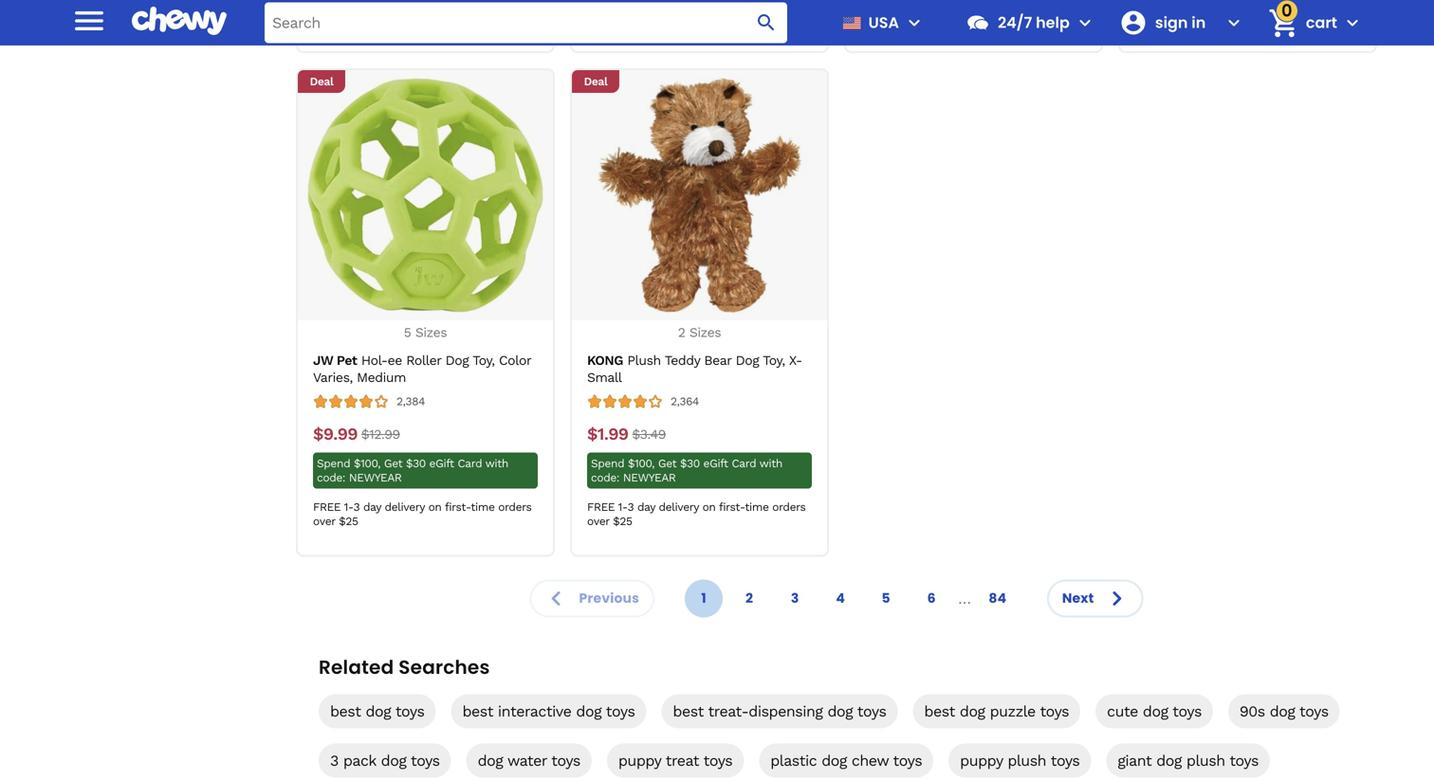 Task type: locate. For each thing, give the bounding box(es) containing it.
0 horizontal spatial spend $100, get $30 egift card with code: newyear
[[317, 457, 508, 485]]

4 best from the left
[[924, 703, 955, 721]]

spend $100, get $30 egift card with code: newyear down $3.49 "text box"
[[591, 457, 783, 485]]

get down $12.99 text box
[[384, 457, 402, 471]]

0 horizontal spatial egift
[[429, 457, 454, 471]]

0 horizontal spatial on
[[428, 501, 442, 514]]

1 horizontal spatial 5
[[882, 590, 891, 608]]

3 right 2 link
[[791, 590, 799, 608]]

1 horizontal spatial puppy
[[960, 752, 1003, 770]]

on for $9.99
[[428, 501, 442, 514]]

3 best from the left
[[673, 703, 704, 721]]

0 horizontal spatial newyear
[[349, 471, 402, 485]]

deal
[[310, 75, 333, 88], [584, 75, 608, 88]]

2 first- from the left
[[719, 501, 745, 514]]

delivery down $3.49 "text box"
[[659, 501, 699, 514]]

sign in link
[[1112, 0, 1219, 46]]

treat
[[666, 752, 699, 770]]

$1.99
[[587, 425, 628, 445]]

varies,
[[313, 370, 353, 386]]

0 horizontal spatial code:
[[317, 471, 345, 485]]

teddy
[[665, 353, 700, 369]]

spend down $9.99 'text field'
[[317, 457, 350, 471]]

next
[[1062, 590, 1094, 608]]

1 spend from the left
[[317, 457, 350, 471]]

best for best treat-dispensing dog toys
[[673, 703, 704, 721]]

best dog toys link
[[319, 695, 436, 729]]

$25 down $1.99 $3.49
[[613, 515, 632, 528]]

dog down related
[[366, 703, 391, 721]]

1 card from the left
[[458, 457, 482, 471]]

newyear for $1.99
[[623, 471, 676, 485]]

1 horizontal spatial free
[[587, 501, 615, 514]]

best dog puzzle toys link
[[913, 695, 1081, 729]]

plastic dog chew toys
[[770, 752, 922, 770]]

delivery
[[385, 501, 425, 514], [659, 501, 699, 514]]

toys right water
[[551, 752, 580, 770]]

free
[[313, 501, 341, 514], [587, 501, 615, 514]]

0 horizontal spatial $25
[[339, 515, 358, 528]]

3
[[353, 501, 360, 514], [628, 501, 634, 514], [791, 590, 799, 608], [330, 752, 339, 770]]

$1.99 $3.49
[[587, 425, 666, 445]]

dog left puzzle
[[960, 703, 985, 721]]

cart link
[[1261, 0, 1338, 46]]

1 horizontal spatial egift
[[703, 457, 728, 471]]

egift for $1.99
[[703, 457, 728, 471]]

0 horizontal spatial 1-
[[344, 501, 353, 514]]

2 spend from the left
[[591, 457, 624, 471]]

1 $30 from the left
[[406, 457, 426, 471]]

time for $1.99
[[745, 501, 769, 514]]

dog left the chew
[[822, 752, 847, 770]]

1 horizontal spatial spend $100, get $30 egift card with code: newyear
[[591, 457, 783, 485]]

0 horizontal spatial orders
[[498, 501, 532, 514]]

1 deal from the left
[[310, 75, 333, 88]]

1 get from the left
[[384, 457, 402, 471]]

$30 down '2,364'
[[680, 457, 700, 471]]

1 free 1-3 day delivery on first-time orders over $25 from the left
[[313, 501, 532, 528]]

spend
[[317, 457, 350, 471], [591, 457, 624, 471]]

day for $1.99
[[637, 501, 655, 514]]

2 day from the left
[[637, 501, 655, 514]]

0 horizontal spatial 2
[[678, 325, 685, 341]]

best down searches
[[462, 703, 493, 721]]

1 horizontal spatial time
[[745, 501, 769, 514]]

1 horizontal spatial deal
[[584, 75, 608, 88]]

1 horizontal spatial newyear
[[623, 471, 676, 485]]

3 inside 3 link
[[791, 590, 799, 608]]

spend for $1.99
[[591, 457, 624, 471]]

1 over from the left
[[313, 515, 335, 528]]

chewy support image
[[966, 10, 990, 35]]

next link
[[1047, 580, 1143, 618]]

puppy down best dog puzzle toys link
[[960, 752, 1003, 770]]

spend $100, get $30 egift card with code: newyear
[[317, 457, 508, 485], [591, 457, 783, 485]]

Product search field
[[265, 2, 787, 43]]

dog right the cute
[[1143, 703, 1168, 721]]

2 delivery from the left
[[659, 501, 699, 514]]

menu image inside usa dropdown button
[[903, 11, 926, 34]]

newyear down $3.49 "text box"
[[623, 471, 676, 485]]

1 horizontal spatial free 1-3 day delivery on first-time orders over $25
[[587, 501, 806, 528]]

code: down $1.99 text box at the bottom of the page
[[591, 471, 620, 485]]

2 free from the left
[[587, 501, 615, 514]]

0 horizontal spatial time
[[471, 501, 495, 514]]

free down $1.99 text box at the bottom of the page
[[587, 501, 615, 514]]

plush left teddy
[[627, 353, 661, 369]]

0 vertical spatial 5
[[404, 325, 411, 341]]

2 $25 from the left
[[613, 515, 632, 528]]

5 up roller
[[404, 325, 411, 341]]

1 horizontal spatial delivery
[[659, 501, 699, 514]]

5
[[404, 325, 411, 341], [882, 590, 891, 608]]

2 over from the left
[[587, 515, 610, 528]]

1 puppy from the left
[[618, 752, 661, 770]]

4 link
[[822, 580, 860, 618]]

0 horizontal spatial get
[[384, 457, 402, 471]]

chewy home image
[[132, 0, 227, 42]]

sizes up roller
[[415, 325, 447, 341]]

1 horizontal spatial on
[[702, 501, 716, 514]]

dog water toys
[[478, 752, 580, 770]]

1 horizontal spatial menu image
[[903, 11, 926, 34]]

code: down $9.99 'text field'
[[317, 471, 345, 485]]

1 horizontal spatial spend
[[591, 457, 624, 471]]

puppy for puppy treat toys
[[618, 752, 661, 770]]

menu image left chewy home image on the top
[[70, 2, 108, 40]]

2 deal from the left
[[584, 75, 608, 88]]

items image
[[1267, 6, 1300, 40]]

menu image
[[70, 2, 108, 40], [903, 11, 926, 34]]

2 for 2 sizes
[[678, 325, 685, 341]]

orders
[[498, 501, 532, 514], [772, 501, 806, 514]]

best for best dog toys
[[330, 703, 361, 721]]

medium
[[357, 370, 406, 386]]

toys right the 90s
[[1300, 703, 1329, 721]]

2 left 3 link
[[746, 590, 753, 608]]

3 down $9.99 $12.99
[[353, 501, 360, 514]]

2 newyear from the left
[[623, 471, 676, 485]]

1 horizontal spatial sizes
[[689, 325, 721, 341]]

hol-ee roller dog toy, color varies, medium
[[313, 353, 531, 386]]

toys right puzzle
[[1040, 703, 1069, 721]]

puppy
[[618, 752, 661, 770], [960, 752, 1003, 770]]

best left treat-
[[673, 703, 704, 721]]

2 on from the left
[[702, 501, 716, 514]]

1 horizontal spatial get
[[658, 457, 677, 471]]

2 egift from the left
[[703, 457, 728, 471]]

dog
[[1143, 703, 1168, 721], [1270, 703, 1295, 721], [381, 752, 406, 770], [478, 752, 503, 770]]

2 sizes from the left
[[689, 325, 721, 341]]

toys right the chew
[[893, 752, 922, 770]]

1 1- from the left
[[344, 501, 353, 514]]

0 horizontal spatial sizes
[[415, 325, 447, 341]]

2 toy, from the left
[[763, 353, 785, 369]]

0 vertical spatial 2
[[678, 325, 685, 341]]

2 up teddy
[[678, 325, 685, 341]]

1 horizontal spatial card
[[732, 457, 756, 471]]

1 on from the left
[[428, 501, 442, 514]]

best for best interactive dog toys
[[462, 703, 493, 721]]

dog inside the plush teddy bear dog toy, x- small
[[736, 353, 759, 369]]

2 spend $100, get $30 egift card with code: newyear from the left
[[591, 457, 783, 485]]

plush down puzzle
[[1008, 752, 1046, 770]]

dog right interactive
[[576, 703, 602, 721]]

plush inside the plush teddy bear dog toy, x- small
[[627, 353, 661, 369]]

1 with from the left
[[485, 457, 508, 471]]

1 horizontal spatial with
[[760, 457, 783, 471]]

toy, left x- on the right top of the page
[[763, 353, 785, 369]]

2 horizontal spatial plush
[[1187, 752, 1225, 770]]

first-
[[445, 501, 471, 514], [719, 501, 745, 514]]

get down $3.49 "text box"
[[658, 457, 677, 471]]

toy,
[[473, 353, 495, 369], [763, 353, 785, 369]]

3 left pack at the bottom of page
[[330, 752, 339, 770]]

1 horizontal spatial code:
[[591, 471, 620, 485]]

2 free 1-3 day delivery on first-time orders over $25 from the left
[[587, 501, 806, 528]]

0 horizontal spatial $30
[[406, 457, 426, 471]]

1 orders from the left
[[498, 501, 532, 514]]

time
[[471, 501, 495, 514], [745, 501, 769, 514]]

toys up the chew
[[857, 703, 886, 721]]

2 puppy from the left
[[960, 752, 1003, 770]]

free 1-3 day delivery on first-time orders over $25 down $3.49 "text box"
[[587, 501, 806, 528]]

2 code: from the left
[[591, 471, 620, 485]]

get
[[384, 457, 402, 471], [658, 457, 677, 471]]

1 horizontal spatial over
[[587, 515, 610, 528]]

0 horizontal spatial plush
[[627, 353, 661, 369]]

2 time from the left
[[745, 501, 769, 514]]

1 day from the left
[[363, 501, 381, 514]]

5 right '4'
[[882, 590, 891, 608]]

$30 for $9.99
[[406, 457, 426, 471]]

best dog toys
[[330, 703, 424, 721]]

0 horizontal spatial puppy
[[618, 752, 661, 770]]

giant dog plush toys link
[[1106, 744, 1270, 778]]

card for $1.99
[[732, 457, 756, 471]]

plush right giant
[[1187, 752, 1225, 770]]

0 horizontal spatial 5
[[404, 325, 411, 341]]

Search text field
[[265, 2, 787, 43]]

1 horizontal spatial $100,
[[628, 457, 655, 471]]

0 horizontal spatial day
[[363, 501, 381, 514]]

best interactive dog toys
[[462, 703, 635, 721]]

usa button
[[835, 0, 926, 46]]

code: for $9.99
[[317, 471, 345, 485]]

dog right bear
[[736, 353, 759, 369]]

$100, down $9.99 $12.99
[[354, 457, 381, 471]]

$25
[[339, 515, 358, 528], [613, 515, 632, 528]]

free 1-3 day delivery on first-time orders over $25 down $12.99 text box
[[313, 501, 532, 528]]

spend down $1.99 text box at the bottom of the page
[[591, 457, 624, 471]]

best left puzzle
[[924, 703, 955, 721]]

over down $9.99 'text field'
[[313, 515, 335, 528]]

toy, inside the plush teddy bear dog toy, x- small
[[763, 353, 785, 369]]

sizes
[[415, 325, 447, 341], [689, 325, 721, 341]]

1 vertical spatial 5
[[882, 590, 891, 608]]

1 spend $100, get $30 egift card with code: newyear from the left
[[317, 457, 508, 485]]

jw pet
[[313, 353, 357, 369]]

2 with from the left
[[760, 457, 783, 471]]

0 horizontal spatial free 1-3 day delivery on first-time orders over $25
[[313, 501, 532, 528]]

get for $1.99
[[658, 457, 677, 471]]

$30
[[406, 457, 426, 471], [680, 457, 700, 471]]

1 vertical spatial 2
[[746, 590, 753, 608]]

0 horizontal spatial $100,
[[354, 457, 381, 471]]

plastic dog chew toys link
[[759, 744, 934, 778]]

dispensing
[[749, 703, 823, 721]]

toys
[[1173, 703, 1202, 721], [1300, 703, 1329, 721], [411, 752, 440, 770], [551, 752, 580, 770]]

1 sizes from the left
[[415, 325, 447, 341]]

2 get from the left
[[658, 457, 677, 471]]

spend $100, get $30 egift card with code: newyear down $12.99 text box
[[317, 457, 508, 485]]

0 horizontal spatial delivery
[[385, 501, 425, 514]]

1 first- from the left
[[445, 501, 471, 514]]

dog inside hol-ee roller dog toy, color varies, medium
[[445, 353, 469, 369]]

1 egift from the left
[[429, 457, 454, 471]]

dog up plastic dog chew toys
[[828, 703, 853, 721]]

0 horizontal spatial free
[[313, 501, 341, 514]]

delivery down $12.99 text box
[[385, 501, 425, 514]]

0 horizontal spatial menu image
[[70, 2, 108, 40]]

newyear down $12.99 text box
[[349, 471, 402, 485]]

1 code: from the left
[[317, 471, 345, 485]]

2 best from the left
[[462, 703, 493, 721]]

first- for $9.99
[[445, 501, 471, 514]]

bear
[[704, 353, 732, 369]]

0 horizontal spatial first-
[[445, 501, 471, 514]]

free 1-3 day delivery on first-time orders over $25
[[313, 501, 532, 528], [587, 501, 806, 528]]

1 free from the left
[[313, 501, 341, 514]]

1 horizontal spatial plush
[[1008, 752, 1046, 770]]

1 horizontal spatial first-
[[719, 501, 745, 514]]

1 horizontal spatial day
[[637, 501, 655, 514]]

puppy treat toys
[[618, 752, 733, 770]]

newyear
[[349, 471, 402, 485], [623, 471, 676, 485]]

card
[[458, 457, 482, 471], [732, 457, 756, 471]]

card for $9.99
[[458, 457, 482, 471]]

1 horizontal spatial 2
[[746, 590, 753, 608]]

1 $25 from the left
[[339, 515, 358, 528]]

$30 down the '2,384'
[[406, 457, 426, 471]]

puppy plush toys
[[960, 752, 1080, 770]]

day down $3.49 "text box"
[[637, 501, 655, 514]]

dog right roller
[[445, 353, 469, 369]]

6
[[927, 590, 936, 608]]

x-
[[789, 353, 802, 369]]

$100, for $9.99
[[354, 457, 381, 471]]

day down $12.99 text box
[[363, 501, 381, 514]]

egift
[[429, 457, 454, 471], [703, 457, 728, 471]]

1 $100, from the left
[[354, 457, 381, 471]]

$100, down $3.49 "text box"
[[628, 457, 655, 471]]

0 horizontal spatial toy,
[[473, 353, 495, 369]]

1- down $9.99 $12.99
[[344, 501, 353, 514]]

0 horizontal spatial spend
[[317, 457, 350, 471]]

spend for $9.99
[[317, 457, 350, 471]]

$25 down $9.99 $12.99
[[339, 515, 358, 528]]

0 horizontal spatial over
[[313, 515, 335, 528]]

toys right treat
[[703, 752, 733, 770]]

toy, inside hol-ee roller dog toy, color varies, medium
[[473, 353, 495, 369]]

0 horizontal spatial deal
[[310, 75, 333, 88]]

time for $9.99
[[471, 501, 495, 514]]

best down related
[[330, 703, 361, 721]]

2 1- from the left
[[618, 501, 628, 514]]

84 link
[[979, 580, 1017, 618]]

toy, left the "color"
[[473, 353, 495, 369]]

first- for $1.99
[[719, 501, 745, 514]]

0 horizontal spatial with
[[485, 457, 508, 471]]

toys up giant dog plush toys link
[[1173, 703, 1202, 721]]

1 horizontal spatial $30
[[680, 457, 700, 471]]

over
[[313, 515, 335, 528], [587, 515, 610, 528]]

$100, for $1.99
[[628, 457, 655, 471]]

toys left giant
[[1051, 752, 1080, 770]]

pet
[[337, 353, 357, 369]]

90s dog toys link
[[1228, 695, 1340, 729]]

related searches
[[319, 655, 490, 681]]

best for best dog puzzle toys
[[924, 703, 955, 721]]

sizes up bear
[[689, 325, 721, 341]]

1 horizontal spatial toy,
[[763, 353, 785, 369]]

1- down $1.99 $3.49
[[618, 501, 628, 514]]

2,364
[[671, 395, 699, 408]]

1 delivery from the left
[[385, 501, 425, 514]]

free for $9.99
[[313, 501, 341, 514]]

free down $9.99 'text field'
[[313, 501, 341, 514]]

2 $30 from the left
[[680, 457, 700, 471]]

1 newyear from the left
[[349, 471, 402, 485]]

$1.99 text field
[[587, 425, 628, 445]]

1 toy, from the left
[[473, 353, 495, 369]]

menu image right usa
[[903, 11, 926, 34]]

with
[[485, 457, 508, 471], [760, 457, 783, 471]]

1 horizontal spatial 1-
[[618, 501, 628, 514]]

2 card from the left
[[732, 457, 756, 471]]

1 horizontal spatial orders
[[772, 501, 806, 514]]

day
[[363, 501, 381, 514], [637, 501, 655, 514]]

1-
[[344, 501, 353, 514], [618, 501, 628, 514]]

1 best from the left
[[330, 703, 361, 721]]

puppy left treat
[[618, 752, 661, 770]]

orders for $9.99
[[498, 501, 532, 514]]

1 time from the left
[[471, 501, 495, 514]]

dog left water
[[478, 752, 503, 770]]

0 horizontal spatial card
[[458, 457, 482, 471]]

1 horizontal spatial $25
[[613, 515, 632, 528]]

over down $1.99 text box at the bottom of the page
[[587, 515, 610, 528]]

2 orders from the left
[[772, 501, 806, 514]]

sign
[[1155, 12, 1188, 33]]

2 $100, from the left
[[628, 457, 655, 471]]

2
[[678, 325, 685, 341], [746, 590, 753, 608]]

90s
[[1240, 703, 1265, 721]]



Task type: describe. For each thing, give the bounding box(es) containing it.
account menu image
[[1223, 11, 1245, 34]]

3 link
[[776, 580, 814, 618]]

5 for 5 sizes
[[404, 325, 411, 341]]

water
[[507, 752, 547, 770]]

orders for $1.99
[[772, 501, 806, 514]]

cute
[[1107, 703, 1138, 721]]

ee
[[388, 353, 402, 369]]

…
[[958, 590, 971, 608]]

cart
[[1306, 12, 1338, 33]]

usa
[[869, 12, 899, 33]]

spend $100, get $30 egift card with code: newyear for $9.99
[[317, 457, 508, 485]]

giant
[[1118, 752, 1152, 770]]

free 1-3 day delivery on first-time orders over $25 for $1.99
[[587, 501, 806, 528]]

$30 for $1.99
[[680, 457, 700, 471]]

kong plush teddy bear dog toy, x-small image
[[582, 78, 817, 313]]

toy, for $1.99
[[763, 353, 785, 369]]

$3.49
[[632, 427, 666, 443]]

help menu image
[[1074, 11, 1096, 34]]

2,384
[[397, 395, 425, 408]]

$12.99
[[361, 427, 400, 443]]

jw
[[313, 353, 333, 369]]

3 inside "3 pack dog toys" link
[[330, 752, 339, 770]]

cart menu image
[[1341, 11, 1364, 34]]

2 sizes
[[678, 325, 721, 341]]

day for $9.99
[[363, 501, 381, 514]]

submit search image
[[755, 11, 778, 34]]

code: for $1.99
[[591, 471, 620, 485]]

1- for $1.99
[[618, 501, 628, 514]]

$25 for $1.99
[[613, 515, 632, 528]]

5 link
[[867, 580, 905, 618]]

roller
[[406, 353, 441, 369]]

84
[[989, 590, 1007, 608]]

5 for 5
[[882, 590, 891, 608]]

6 link
[[913, 580, 951, 618]]

hol-
[[361, 353, 388, 369]]

best treat-dispensing dog toys link
[[662, 695, 898, 729]]

best dog puzzle toys
[[924, 703, 1069, 721]]

cute dog toys
[[1107, 703, 1202, 721]]

toys up puppy treat toys
[[606, 703, 635, 721]]

plastic
[[770, 752, 817, 770]]

toys for dog water toys
[[551, 752, 580, 770]]

$9.99 $12.99
[[313, 425, 400, 445]]

$9.99
[[313, 425, 358, 445]]

puppy treat toys link
[[607, 744, 744, 778]]

3 down $1.99 $3.49
[[628, 501, 634, 514]]

treat-
[[708, 703, 749, 721]]

with for $1.99
[[760, 457, 783, 471]]

get for $9.99
[[384, 457, 402, 471]]

toy, for $9.99
[[473, 353, 495, 369]]

90s dog toys
[[1240, 703, 1329, 721]]

toys for 90s dog toys
[[1300, 703, 1329, 721]]

toys down related searches at the bottom
[[395, 703, 424, 721]]

3 pack dog toys
[[330, 752, 440, 770]]

best interactive dog toys link
[[451, 695, 646, 729]]

in
[[1192, 12, 1206, 33]]

related
[[319, 655, 394, 681]]

2 link
[[731, 580, 768, 618]]

puzzle
[[990, 703, 1036, 721]]

color
[[499, 353, 531, 369]]

1- for $9.99
[[344, 501, 353, 514]]

sizes for $1.99
[[689, 325, 721, 341]]

deal for $1.99
[[584, 75, 608, 88]]

spend $100, get $30 egift card with code: newyear for $1.99
[[591, 457, 783, 485]]

searches
[[399, 655, 490, 681]]

on for $1.99
[[702, 501, 716, 514]]

sign in
[[1155, 12, 1206, 33]]

puppy plush toys link
[[949, 744, 1091, 778]]

2 for 2
[[746, 590, 753, 608]]

puppy for puppy plush toys
[[960, 752, 1003, 770]]

dog water toys link
[[466, 744, 592, 778]]

giant dog plush toys
[[1118, 752, 1259, 770]]

chew
[[852, 752, 889, 770]]

over for $9.99
[[313, 515, 335, 528]]

free 1-3 day delivery on first-time orders over $25 for $9.99
[[313, 501, 532, 528]]

$12.99 text field
[[361, 425, 400, 445]]

4
[[836, 590, 845, 608]]

dog right the 90s
[[1270, 703, 1295, 721]]

toys for cute dog toys
[[1173, 703, 1202, 721]]

24/7
[[998, 12, 1032, 33]]

deal for $9.99
[[310, 75, 333, 88]]

delivery for $9.99
[[385, 501, 425, 514]]

$3.49 text field
[[632, 425, 666, 445]]

3 pack dog toys link
[[319, 744, 451, 778]]

best treat-dispensing dog toys
[[673, 703, 886, 721]]

jw pet hol-ee roller dog toy, color varies, medium image
[[308, 78, 543, 313]]

interactive
[[498, 703, 571, 721]]

small
[[587, 370, 622, 386]]

toys down the 90s
[[1230, 752, 1259, 770]]

help
[[1036, 12, 1070, 33]]

newyear for $9.99
[[349, 471, 402, 485]]

dog right pack at the bottom of page
[[381, 752, 406, 770]]

24/7 help
[[998, 12, 1070, 33]]

with for $9.99
[[485, 457, 508, 471]]

$9.99 text field
[[313, 425, 358, 445]]

kong
[[587, 353, 623, 369]]

5 sizes
[[404, 325, 447, 341]]

free for $1.99
[[587, 501, 615, 514]]

sizes for $9.99
[[415, 325, 447, 341]]

dog right giant
[[1157, 752, 1182, 770]]

$25 for $9.99
[[339, 515, 358, 528]]

plush teddy bear dog toy, x- small
[[587, 353, 802, 386]]

over for $1.99
[[587, 515, 610, 528]]

toys right pack at the bottom of page
[[411, 752, 440, 770]]

delivery for $1.99
[[659, 501, 699, 514]]

egift for $9.99
[[429, 457, 454, 471]]

24/7 help link
[[958, 0, 1070, 46]]

pack
[[343, 752, 376, 770]]

cute dog toys link
[[1096, 695, 1213, 729]]



Task type: vqa. For each thing, say whether or not it's contained in the screenshot.
bottom "of"
no



